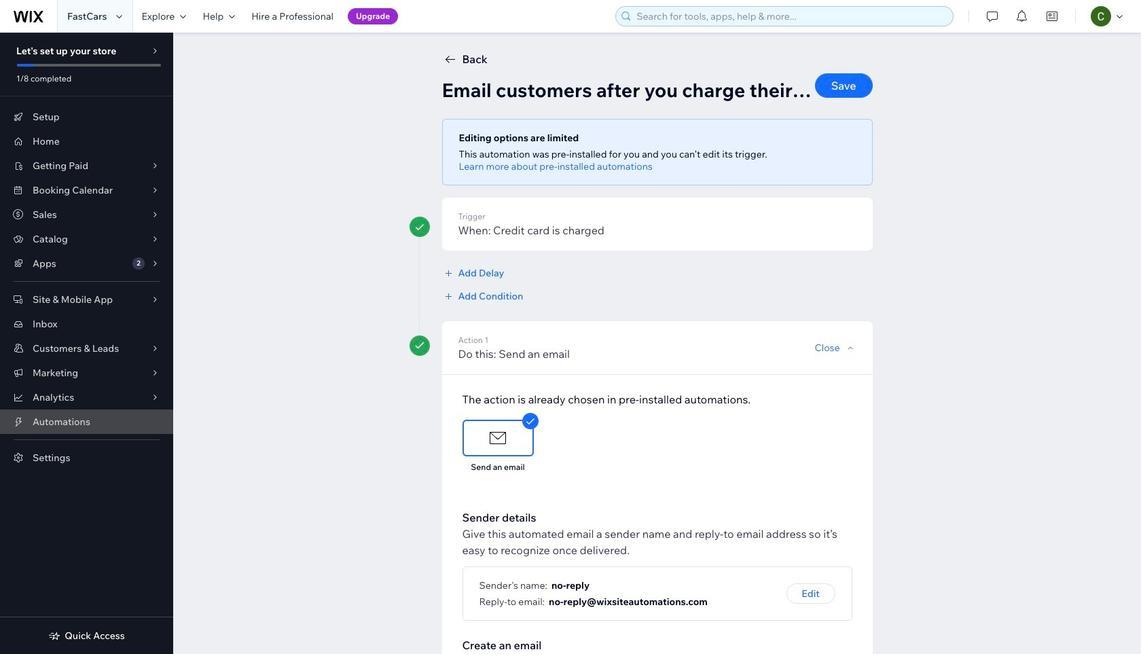 Task type: describe. For each thing, give the bounding box(es) containing it.
Search for tools, apps, help & more... field
[[633, 7, 950, 26]]

sidebar element
[[0, 33, 173, 655]]



Task type: vqa. For each thing, say whether or not it's contained in the screenshot.
CATEGORY icon
yes



Task type: locate. For each thing, give the bounding box(es) containing it.
category image
[[488, 428, 508, 449]]



